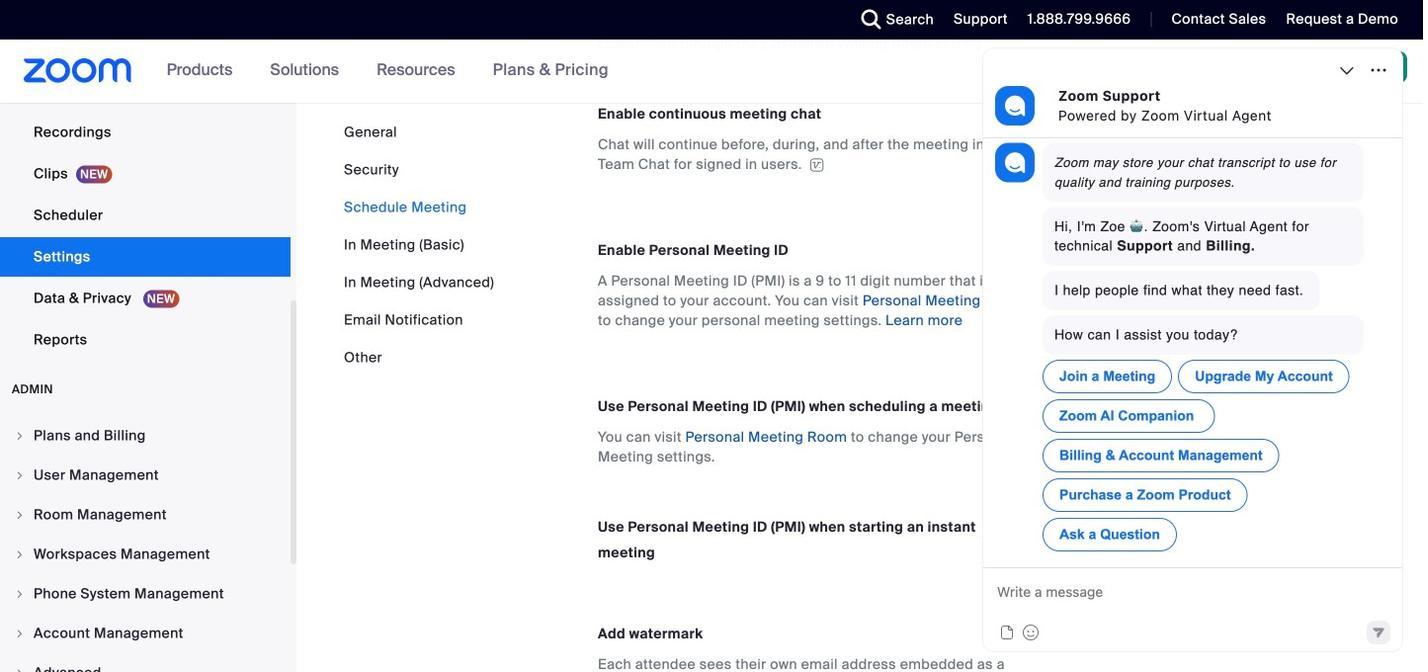 Task type: locate. For each thing, give the bounding box(es) containing it.
right image
[[14, 470, 26, 482], [14, 549, 26, 561], [14, 588, 26, 600], [14, 628, 26, 640], [14, 667, 26, 672]]

product information navigation
[[152, 40, 624, 103]]

0 vertical spatial right image
[[14, 430, 26, 442]]

admin menu menu
[[0, 417, 291, 672]]

2 right image from the top
[[14, 509, 26, 521]]

3 menu item from the top
[[0, 496, 291, 534]]

right image for 1st menu item from the top
[[14, 430, 26, 442]]

menu bar
[[344, 123, 495, 368]]

1 vertical spatial right image
[[14, 509, 26, 521]]

3 right image from the top
[[14, 588, 26, 600]]

1 right image from the top
[[14, 430, 26, 442]]

application
[[598, 135, 1025, 174]]

meetings navigation
[[1010, 40, 1424, 104]]

right image
[[14, 430, 26, 442], [14, 509, 26, 521]]

2 right image from the top
[[14, 549, 26, 561]]

6 menu item from the top
[[0, 615, 291, 653]]

zoom logo image
[[24, 58, 132, 83]]

banner
[[0, 40, 1424, 104]]

menu item
[[0, 417, 291, 455], [0, 457, 291, 494], [0, 496, 291, 534], [0, 536, 291, 574], [0, 575, 291, 613], [0, 615, 291, 653], [0, 655, 291, 672]]



Task type: describe. For each thing, give the bounding box(es) containing it.
side navigation navigation
[[0, 0, 297, 672]]

2 menu item from the top
[[0, 457, 291, 494]]

personal menu menu
[[0, 0, 291, 362]]

support version for enable continuous meeting chat image
[[808, 158, 827, 172]]

1 right image from the top
[[14, 470, 26, 482]]

1 menu item from the top
[[0, 417, 291, 455]]

right image for 3rd menu item from the top
[[14, 509, 26, 521]]

5 right image from the top
[[14, 667, 26, 672]]

4 menu item from the top
[[0, 536, 291, 574]]

4 right image from the top
[[14, 628, 26, 640]]

7 menu item from the top
[[0, 655, 291, 672]]

5 menu item from the top
[[0, 575, 291, 613]]



Task type: vqa. For each thing, say whether or not it's contained in the screenshot.
the 'checked' image
no



